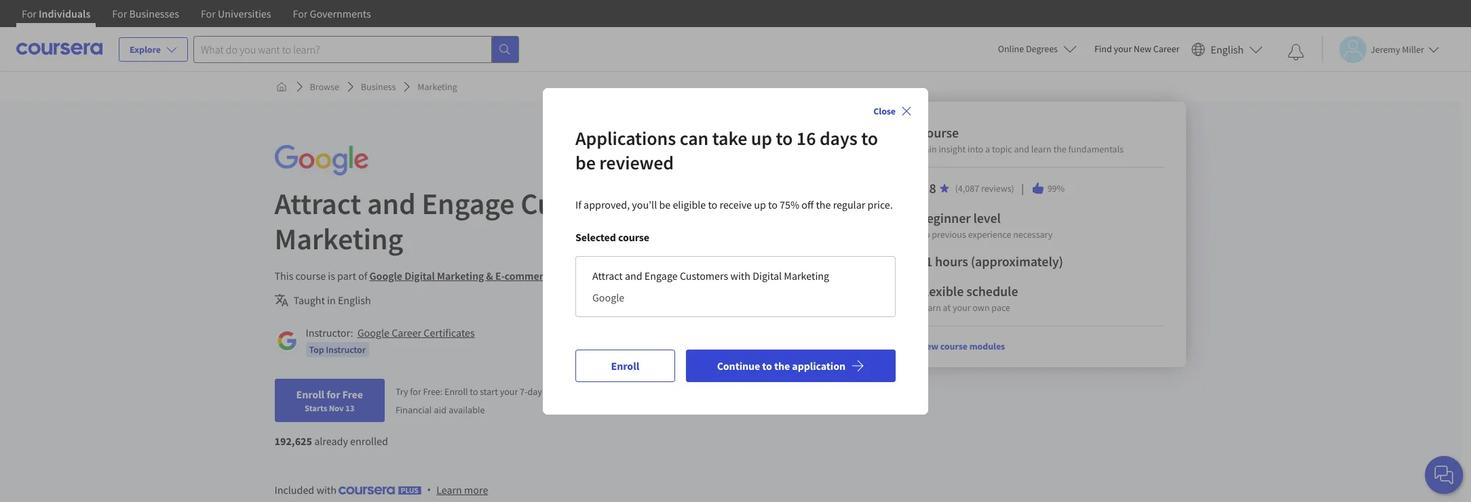 Task type: vqa. For each thing, say whether or not it's contained in the screenshot.
'price.'
yes



Task type: describe. For each thing, give the bounding box(es) containing it.
previous
[[932, 229, 966, 241]]

commerce
[[505, 269, 554, 283]]

attract and engage customers with digital marketing inside applications can take up to 16 days to be reviewed dialog
[[593, 269, 829, 283]]

to left receive
[[708, 198, 718, 211]]

for for universities
[[201, 7, 216, 20]]

universities
[[218, 7, 271, 20]]

own
[[973, 302, 990, 314]]

to inside try for free: enroll to start your 7-day full access free trial financial aid available
[[470, 386, 478, 398]]

learn more link
[[437, 483, 488, 499]]

•
[[427, 483, 431, 498]]

course for this
[[296, 269, 326, 283]]

for for try
[[410, 386, 421, 398]]

modules
[[970, 341, 1005, 353]]

english button
[[1187, 27, 1268, 71]]

google inside applications can take up to 16 days to be reviewed dialog
[[593, 291, 625, 304]]

banner navigation
[[11, 0, 382, 37]]

beginner level no previous experience necessary
[[919, 210, 1053, 241]]

close
[[874, 105, 896, 117]]

learn inside flexible schedule learn at your own pace
[[919, 302, 941, 314]]

no
[[919, 229, 930, 241]]

for for individuals
[[22, 7, 37, 20]]

free:
[[423, 386, 443, 398]]

free
[[586, 386, 602, 398]]

regular
[[833, 198, 866, 211]]

you'll
[[632, 198, 657, 211]]

financial aid available button
[[396, 405, 485, 417]]

coursera plus image
[[339, 487, 422, 496]]

career inside find your new career link
[[1154, 43, 1180, 55]]

career inside instructor: google career certificates top instructor
[[392, 326, 422, 340]]

included with
[[275, 484, 339, 497]]

professional
[[556, 269, 614, 283]]

instructor: google career certificates top instructor
[[306, 326, 475, 356]]

for governments
[[293, 7, 371, 20]]

find your new career
[[1095, 43, 1180, 55]]

browse link
[[304, 75, 345, 99]]

(approximately)
[[971, 253, 1063, 270]]

receive
[[720, 198, 752, 211]]

in
[[327, 294, 336, 307]]

price.
[[868, 198, 893, 211]]

to left 75%
[[768, 198, 778, 211]]

continue to the application button
[[686, 350, 896, 382]]

business
[[361, 81, 396, 93]]

view course modules link
[[919, 341, 1005, 353]]

fundamentals
[[1069, 143, 1124, 155]]

your inside try for free: enroll to start your 7-day full access free trial financial aid available
[[500, 386, 518, 398]]

1 vertical spatial up
[[754, 198, 766, 211]]

individuals
[[39, 7, 90, 20]]

flexible schedule learn at your own pace
[[919, 283, 1018, 314]]

reviewed
[[599, 150, 674, 175]]

financial
[[396, 405, 432, 417]]

21
[[919, 253, 933, 270]]

digital inside applications can take up to 16 days to be reviewed dialog
[[753, 269, 782, 283]]

beginner
[[919, 210, 971, 227]]

taught
[[294, 294, 325, 307]]

0 horizontal spatial attract
[[275, 185, 361, 223]]

google digital marketing & e-commerce professional certificate link
[[370, 269, 664, 283]]

be inside applications can take up to 16 days to be reviewed
[[576, 150, 596, 175]]

0 horizontal spatial customers
[[521, 185, 657, 223]]

free
[[342, 388, 363, 402]]

flexible
[[919, 283, 964, 300]]

learn
[[1031, 143, 1052, 155]]

browse
[[310, 81, 339, 93]]

for universities
[[201, 7, 271, 20]]

pace
[[992, 302, 1011, 314]]

for for enroll
[[327, 388, 340, 402]]

certificates
[[424, 326, 475, 340]]

to inside button
[[762, 359, 772, 373]]

this
[[275, 269, 293, 283]]

to down close
[[861, 126, 878, 150]]

1 vertical spatial and
[[367, 185, 416, 223]]

view course modules
[[919, 341, 1005, 353]]

this course is part of google digital marketing & e-commerce professional certificate
[[275, 269, 664, 283]]

schedule
[[967, 283, 1018, 300]]

for for businesses
[[112, 7, 127, 20]]

e-
[[495, 269, 505, 283]]

attract inside applications can take up to 16 days to be reviewed dialog
[[593, 269, 623, 283]]

0 vertical spatial google
[[370, 269, 402, 283]]

&
[[486, 269, 493, 283]]

1 horizontal spatial with
[[663, 185, 720, 223]]

if
[[576, 198, 582, 211]]

your inside find your new career link
[[1114, 43, 1132, 55]]

customers inside applications can take up to 16 days to be reviewed dialog
[[680, 269, 728, 283]]

instructor:
[[306, 326, 353, 340]]

16
[[797, 126, 816, 150]]

google career certificates image
[[277, 331, 297, 352]]

eligible
[[673, 198, 706, 211]]

necessary
[[1013, 229, 1053, 241]]

1 vertical spatial the
[[816, 198, 831, 211]]

access
[[559, 386, 584, 398]]

more
[[464, 484, 488, 497]]

a
[[986, 143, 990, 155]]

off
[[802, 198, 814, 211]]

days
[[820, 126, 858, 150]]

and inside course gain insight into a topic and learn the fundamentals
[[1014, 143, 1030, 155]]

google career certificates link
[[357, 326, 475, 340]]

taught in english
[[294, 294, 371, 307]]

google image
[[275, 145, 368, 176]]

find your new career link
[[1088, 41, 1187, 58]]

7-
[[520, 386, 528, 398]]

close button
[[868, 99, 918, 123]]

marketing inside applications can take up to 16 days to be reviewed dialog
[[784, 269, 829, 283]]

aid
[[434, 405, 447, 417]]

experience
[[968, 229, 1012, 241]]

english inside 'button'
[[1211, 42, 1244, 56]]

applications
[[576, 126, 676, 150]]

top
[[309, 344, 324, 356]]



Task type: locate. For each thing, give the bounding box(es) containing it.
applications can take up to 16 days to be reviewed
[[576, 126, 878, 175]]

for left businesses
[[112, 7, 127, 20]]

0 horizontal spatial learn
[[437, 484, 462, 497]]

0 vertical spatial career
[[1154, 43, 1180, 55]]

at
[[943, 302, 951, 314]]

0 horizontal spatial for
[[327, 388, 340, 402]]

marketing link
[[412, 75, 463, 99]]

1 for from the left
[[22, 7, 37, 20]]

to right continue
[[762, 359, 772, 373]]

1 vertical spatial engage
[[645, 269, 678, 283]]

career right new at the right top of page
[[1154, 43, 1180, 55]]

1 horizontal spatial customers
[[680, 269, 728, 283]]

with inside applications can take up to 16 days to be reviewed dialog
[[731, 269, 751, 283]]

to
[[776, 126, 793, 150], [861, 126, 878, 150], [708, 198, 718, 211], [768, 198, 778, 211], [762, 359, 772, 373], [470, 386, 478, 398]]

and inside applications can take up to 16 days to be reviewed dialog
[[625, 269, 642, 283]]

None search field
[[193, 36, 519, 63]]

included
[[275, 484, 314, 497]]

enroll inside try for free: enroll to start your 7-day full access free trial financial aid available
[[445, 386, 468, 398]]

customers right certificate
[[680, 269, 728, 283]]

for inside 'enroll for free starts nov 13'
[[327, 388, 340, 402]]

for left 'universities'
[[201, 7, 216, 20]]

enroll up available
[[445, 386, 468, 398]]

1 vertical spatial learn
[[437, 484, 462, 497]]

1 horizontal spatial engage
[[645, 269, 678, 283]]

up right receive
[[754, 198, 766, 211]]

2 horizontal spatial your
[[1114, 43, 1132, 55]]

learn right •
[[437, 484, 462, 497]]

2 vertical spatial the
[[774, 359, 790, 373]]

is
[[328, 269, 335, 283]]

1 vertical spatial attract
[[593, 269, 623, 283]]

show notifications image
[[1288, 44, 1304, 60]]

192,625 already enrolled
[[275, 435, 388, 449]]

course gain insight into a topic and learn the fundamentals
[[919, 124, 1124, 155]]

customers up selected on the top of the page
[[521, 185, 657, 223]]

course down you'll
[[618, 230, 649, 244]]

trial
[[604, 386, 620, 398]]

192,625
[[275, 435, 312, 449]]

try
[[396, 386, 408, 398]]

to left 16
[[776, 126, 793, 150]]

enroll inside 'enroll for free starts nov 13'
[[296, 388, 324, 402]]

up right take
[[751, 126, 772, 150]]

of
[[358, 269, 367, 283]]

0 vertical spatial learn
[[919, 302, 941, 314]]

2 horizontal spatial with
[[731, 269, 751, 283]]

learn left at
[[919, 302, 941, 314]]

0 vertical spatial and
[[1014, 143, 1030, 155]]

75%
[[780, 198, 800, 211]]

the right learn
[[1054, 143, 1067, 155]]

enroll up 'trial'
[[611, 359, 639, 373]]

google inside instructor: google career certificates top instructor
[[357, 326, 390, 340]]

already
[[314, 435, 348, 449]]

enroll inside button
[[611, 359, 639, 373]]

engage
[[422, 185, 515, 223], [645, 269, 678, 283]]

try for free: enroll to start your 7-day full access free trial financial aid available
[[396, 386, 620, 417]]

coursera image
[[16, 38, 102, 60]]

course left is
[[296, 269, 326, 283]]

can
[[680, 126, 709, 150]]

2 vertical spatial and
[[625, 269, 642, 283]]

be right you'll
[[659, 198, 671, 211]]

(4,087
[[955, 183, 979, 195]]

course for view
[[941, 341, 968, 353]]

2 vertical spatial google
[[357, 326, 390, 340]]

enroll for enroll for free starts nov 13
[[296, 388, 324, 402]]

and
[[1014, 143, 1030, 155], [367, 185, 416, 223], [625, 269, 642, 283]]

google
[[370, 269, 402, 283], [593, 291, 625, 304], [357, 326, 390, 340]]

• learn more
[[427, 483, 488, 498]]

course inside applications can take up to 16 days to be reviewed dialog
[[618, 230, 649, 244]]

governments
[[310, 7, 371, 20]]

approved,
[[584, 198, 630, 211]]

99%
[[1048, 183, 1065, 195]]

0 horizontal spatial english
[[338, 294, 371, 307]]

for individuals
[[22, 7, 90, 20]]

0 horizontal spatial the
[[774, 359, 790, 373]]

0 vertical spatial english
[[1211, 42, 1244, 56]]

2 horizontal spatial enroll
[[611, 359, 639, 373]]

enroll up starts
[[296, 388, 324, 402]]

0 horizontal spatial course
[[296, 269, 326, 283]]

1 horizontal spatial attract
[[593, 269, 623, 283]]

0 vertical spatial course
[[618, 230, 649, 244]]

1 horizontal spatial be
[[659, 198, 671, 211]]

13
[[345, 403, 355, 414]]

instructor
[[326, 344, 366, 356]]

1 horizontal spatial english
[[1211, 42, 1244, 56]]

1 vertical spatial google
[[593, 291, 625, 304]]

engage inside applications can take up to 16 days to be reviewed dialog
[[645, 269, 678, 283]]

2 vertical spatial course
[[941, 341, 968, 353]]

part
[[337, 269, 356, 283]]

chat with us image
[[1433, 465, 1455, 487]]

0 horizontal spatial your
[[500, 386, 518, 398]]

for right "try" at left
[[410, 386, 421, 398]]

up
[[751, 126, 772, 150], [754, 198, 766, 211]]

the left application
[[774, 359, 790, 373]]

career left certificates
[[392, 326, 422, 340]]

1 horizontal spatial learn
[[919, 302, 941, 314]]

reviews)
[[981, 183, 1015, 195]]

1 horizontal spatial your
[[953, 302, 971, 314]]

enroll button
[[576, 350, 675, 382]]

english
[[1211, 42, 1244, 56], [338, 294, 371, 307]]

certificate
[[616, 269, 664, 283]]

google down professional
[[593, 291, 625, 304]]

attract down selected course on the top of page
[[593, 269, 623, 283]]

attract down 'google' image
[[275, 185, 361, 223]]

continue
[[717, 359, 760, 373]]

1 vertical spatial course
[[296, 269, 326, 283]]

2 for from the left
[[112, 7, 127, 20]]

into
[[968, 143, 984, 155]]

for left governments
[[293, 7, 308, 20]]

0 vertical spatial attract and engage customers with digital marketing
[[275, 185, 809, 258]]

businesses
[[129, 7, 179, 20]]

be up if
[[576, 150, 596, 175]]

up inside applications can take up to 16 days to be reviewed
[[751, 126, 772, 150]]

0 vertical spatial with
[[663, 185, 720, 223]]

0 horizontal spatial enroll
[[296, 388, 324, 402]]

1 vertical spatial with
[[731, 269, 751, 283]]

for for governments
[[293, 7, 308, 20]]

1 horizontal spatial the
[[816, 198, 831, 211]]

2 horizontal spatial the
[[1054, 143, 1067, 155]]

1 vertical spatial english
[[338, 294, 371, 307]]

google up the instructor
[[357, 326, 390, 340]]

gain
[[919, 143, 937, 155]]

1 horizontal spatial course
[[618, 230, 649, 244]]

your left 7- at left bottom
[[500, 386, 518, 398]]

applications can take up to 16 days to be reviewed dialog
[[543, 88, 928, 415]]

4 for from the left
[[293, 7, 308, 20]]

view
[[919, 341, 939, 353]]

1 horizontal spatial and
[[625, 269, 642, 283]]

new
[[1134, 43, 1152, 55]]

attract and engage customers with digital marketing
[[275, 185, 809, 258], [593, 269, 829, 283]]

hours
[[935, 253, 968, 270]]

to left start at the left of page
[[470, 386, 478, 398]]

find
[[1095, 43, 1112, 55]]

1 vertical spatial be
[[659, 198, 671, 211]]

topic
[[992, 143, 1012, 155]]

your
[[1114, 43, 1132, 55], [953, 302, 971, 314], [500, 386, 518, 398]]

the inside button
[[774, 359, 790, 373]]

1 vertical spatial customers
[[680, 269, 728, 283]]

course for selected
[[618, 230, 649, 244]]

21 hours (approximately)
[[919, 253, 1063, 270]]

for inside try for free: enroll to start your 7-day full access free trial financial aid available
[[410, 386, 421, 398]]

0 horizontal spatial be
[[576, 150, 596, 175]]

your right find
[[1114, 43, 1132, 55]]

home image
[[276, 81, 287, 92]]

level
[[974, 210, 1001, 227]]

selected
[[576, 230, 616, 244]]

your inside flexible schedule learn at your own pace
[[953, 302, 971, 314]]

0 vertical spatial up
[[751, 126, 772, 150]]

|
[[1020, 181, 1026, 196]]

the
[[1054, 143, 1067, 155], [816, 198, 831, 211], [774, 359, 790, 373]]

3 for from the left
[[201, 7, 216, 20]]

1 vertical spatial your
[[953, 302, 971, 314]]

take
[[712, 126, 748, 150]]

business link
[[356, 75, 401, 99]]

insight
[[939, 143, 966, 155]]

course
[[919, 124, 959, 141]]

starts
[[305, 403, 327, 414]]

2 vertical spatial your
[[500, 386, 518, 398]]

application
[[792, 359, 846, 373]]

2 vertical spatial with
[[317, 484, 337, 497]]

enrolled
[[350, 435, 388, 449]]

career
[[1154, 43, 1180, 55], [392, 326, 422, 340]]

for up nov at the bottom left
[[327, 388, 340, 402]]

day
[[528, 386, 542, 398]]

1 horizontal spatial for
[[410, 386, 421, 398]]

the right off
[[816, 198, 831, 211]]

the inside course gain insight into a topic and learn the fundamentals
[[1054, 143, 1067, 155]]

0 vertical spatial engage
[[422, 185, 515, 223]]

learn inside • learn more
[[437, 484, 462, 497]]

1 vertical spatial attract and engage customers with digital marketing
[[593, 269, 829, 283]]

0 vertical spatial the
[[1054, 143, 1067, 155]]

0 horizontal spatial engage
[[422, 185, 515, 223]]

course right view
[[941, 341, 968, 353]]

1 horizontal spatial enroll
[[445, 386, 468, 398]]

2 horizontal spatial and
[[1014, 143, 1030, 155]]

continue to the application
[[717, 359, 846, 373]]

0 vertical spatial be
[[576, 150, 596, 175]]

customers
[[521, 185, 657, 223], [680, 269, 728, 283]]

0 horizontal spatial career
[[392, 326, 422, 340]]

0 horizontal spatial with
[[317, 484, 337, 497]]

1 vertical spatial career
[[392, 326, 422, 340]]

enroll
[[611, 359, 639, 373], [445, 386, 468, 398], [296, 388, 324, 402]]

be
[[576, 150, 596, 175], [659, 198, 671, 211]]

0 vertical spatial attract
[[275, 185, 361, 223]]

your right at
[[953, 302, 971, 314]]

enroll for enroll
[[611, 359, 639, 373]]

for
[[410, 386, 421, 398], [327, 388, 340, 402]]

for
[[22, 7, 37, 20], [112, 7, 127, 20], [201, 7, 216, 20], [293, 7, 308, 20]]

google right the of
[[370, 269, 402, 283]]

2 horizontal spatial course
[[941, 341, 968, 353]]

0 horizontal spatial and
[[367, 185, 416, 223]]

for businesses
[[112, 7, 179, 20]]

0 vertical spatial your
[[1114, 43, 1132, 55]]

for left the individuals
[[22, 7, 37, 20]]

0 vertical spatial customers
[[521, 185, 657, 223]]

1 horizontal spatial career
[[1154, 43, 1180, 55]]



